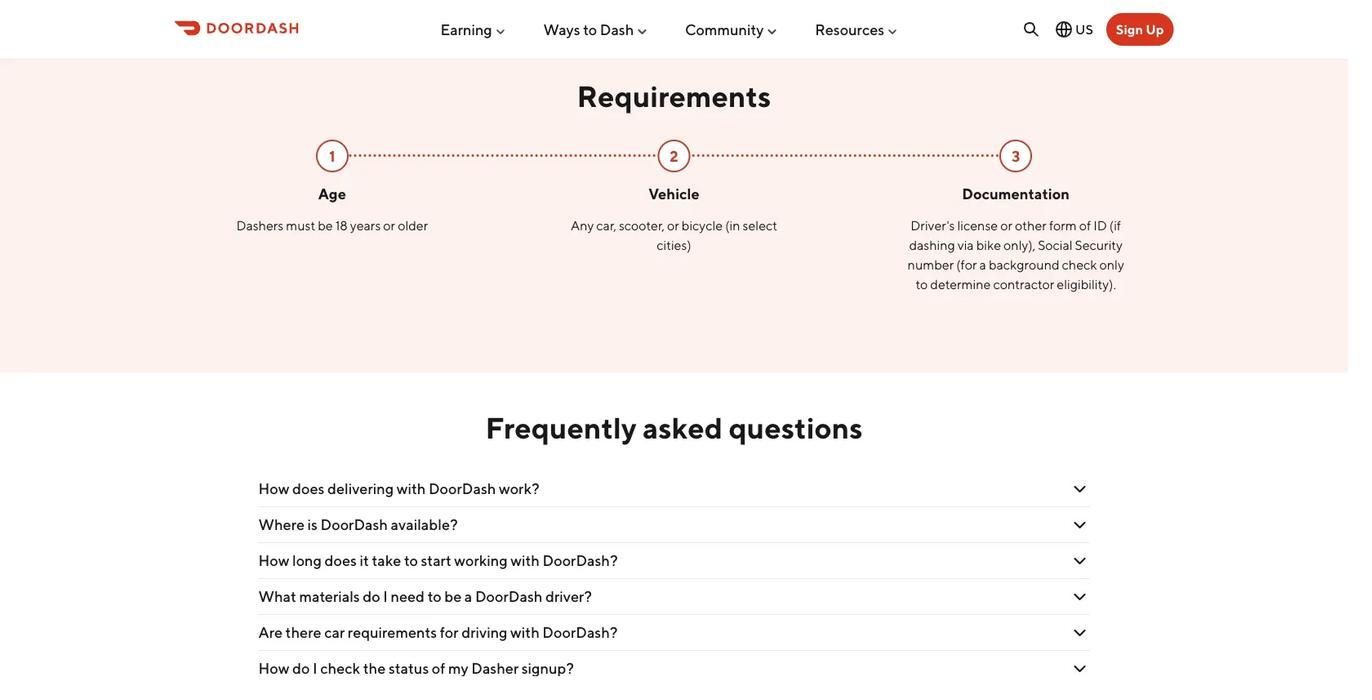 Task type: vqa. For each thing, say whether or not it's contained in the screenshot.
'More.'
no



Task type: locate. For each thing, give the bounding box(es) containing it.
work?
[[499, 480, 540, 497]]

driving
[[462, 624, 508, 641]]

documentation
[[962, 185, 1070, 202]]

1 vertical spatial do
[[292, 660, 310, 677]]

the
[[363, 660, 386, 677]]

chevron down image
[[1070, 479, 1090, 499], [1070, 551, 1090, 571], [1070, 587, 1090, 606], [1070, 623, 1090, 642]]

be up for
[[445, 588, 462, 605]]

requirements
[[577, 79, 771, 114]]

doordash? down driver?
[[543, 624, 618, 641]]

eligibility).
[[1057, 276, 1116, 292]]

18
[[336, 217, 348, 233]]

3 how from the top
[[259, 660, 289, 677]]

chevron down image for where is doordash available?
[[1070, 515, 1090, 535]]

for
[[440, 624, 459, 641]]

does left it on the bottom left
[[325, 552, 357, 569]]

doordash down delivering
[[321, 516, 388, 533]]

1 vertical spatial doordash?
[[543, 624, 618, 641]]

or inside the any car, scooter, or bicycle (in select cities)
[[667, 217, 679, 233]]

earning
[[441, 21, 492, 38]]

doordash up driving
[[475, 588, 543, 605]]

with
[[397, 480, 426, 497], [511, 552, 540, 569], [511, 624, 540, 641]]

check
[[1062, 257, 1097, 272], [320, 660, 360, 677]]

how
[[259, 480, 289, 497], [259, 552, 289, 569], [259, 660, 289, 677]]

1 vertical spatial how
[[259, 552, 289, 569]]

1 vertical spatial i
[[313, 660, 317, 677]]

do left need
[[363, 588, 380, 605]]

of left id
[[1080, 217, 1091, 233]]

0 horizontal spatial of
[[432, 660, 445, 677]]

(if
[[1110, 217, 1121, 233]]

frequently asked questions
[[486, 411, 863, 445]]

does
[[292, 480, 325, 497], [325, 552, 357, 569]]

(in
[[725, 217, 740, 233]]

be
[[318, 217, 333, 233], [445, 588, 462, 605]]

0 horizontal spatial or
[[383, 217, 395, 233]]

how long does it take to start working with doordash?
[[259, 552, 618, 569]]

do down there at the left bottom
[[292, 660, 310, 677]]

1 horizontal spatial be
[[445, 588, 462, 605]]

car,
[[597, 217, 617, 233]]

driver?
[[546, 588, 592, 605]]

any car, scooter, or bicycle (in select cities)
[[571, 217, 778, 252]]

car
[[324, 624, 345, 641]]

doordash up available?
[[429, 480, 496, 497]]

does up is
[[292, 480, 325, 497]]

2 chevron down image from the top
[[1070, 659, 1090, 677]]

or
[[383, 217, 395, 233], [667, 217, 679, 233], [1001, 217, 1013, 233]]

a right (for
[[980, 257, 987, 272]]

4 chevron down image from the top
[[1070, 623, 1090, 642]]

3 or from the left
[[1001, 217, 1013, 233]]

1 vertical spatial chevron down image
[[1070, 659, 1090, 677]]

0 vertical spatial does
[[292, 480, 325, 497]]

1 how from the top
[[259, 480, 289, 497]]

3
[[1012, 147, 1021, 164]]

ways to dash
[[544, 21, 634, 38]]

1 horizontal spatial check
[[1062, 257, 1097, 272]]

start
[[421, 552, 452, 569]]

of left my
[[432, 660, 445, 677]]

community
[[685, 21, 764, 38]]

2 chevron down image from the top
[[1070, 551, 1090, 571]]

1
[[329, 147, 335, 164]]

1 horizontal spatial or
[[667, 217, 679, 233]]

resources
[[815, 21, 885, 38]]

how down the are on the bottom left
[[259, 660, 289, 677]]

2 doordash? from the top
[[543, 624, 618, 641]]

0 vertical spatial chevron down image
[[1070, 515, 1090, 535]]

how for how do i check the status of my dasher signup?
[[259, 660, 289, 677]]

to inside ways to dash link
[[583, 21, 597, 38]]

1 or from the left
[[383, 217, 395, 233]]

years
[[350, 217, 381, 233]]

cities)
[[657, 237, 692, 252]]

0 vertical spatial doordash?
[[543, 552, 618, 569]]

0 vertical spatial i
[[383, 588, 388, 605]]

delivering
[[327, 480, 394, 497]]

to left "dash"
[[583, 21, 597, 38]]

1 horizontal spatial of
[[1080, 217, 1091, 233]]

of inside driver's license or other form of id (if dashing via bike only), social security number (for a background check only to determine contractor eligibility).
[[1080, 217, 1091, 233]]

my
[[448, 660, 469, 677]]

vehicle
[[649, 185, 700, 202]]

take
[[372, 552, 401, 569]]

3 chevron down image from the top
[[1070, 587, 1090, 606]]

a
[[980, 257, 987, 272], [465, 588, 472, 605]]

0 vertical spatial with
[[397, 480, 426, 497]]

sign up button
[[1107, 13, 1174, 46]]

0 horizontal spatial a
[[465, 588, 472, 605]]

questions
[[729, 411, 863, 445]]

i down there at the left bottom
[[313, 660, 317, 677]]

a down working
[[465, 588, 472, 605]]

need
[[391, 588, 425, 605]]

do
[[363, 588, 380, 605], [292, 660, 310, 677]]

scooter,
[[619, 217, 665, 233]]

2 how from the top
[[259, 552, 289, 569]]

2 vertical spatial how
[[259, 660, 289, 677]]

check down the social security
[[1062, 257, 1097, 272]]

0 horizontal spatial be
[[318, 217, 333, 233]]

how up where
[[259, 480, 289, 497]]

a inside driver's license or other form of id (if dashing via bike only), social security number (for a background check only to determine contractor eligibility).
[[980, 257, 987, 272]]

to
[[583, 21, 597, 38], [916, 276, 928, 292], [404, 552, 418, 569], [428, 588, 442, 605]]

us
[[1076, 22, 1094, 37]]

how left 'long'
[[259, 552, 289, 569]]

1 vertical spatial of
[[432, 660, 445, 677]]

requirements
[[348, 624, 437, 641]]

dashers must be 18 years or older
[[236, 217, 428, 233]]

long
[[292, 552, 322, 569]]

or up cities)
[[667, 217, 679, 233]]

chevron down image
[[1070, 515, 1090, 535], [1070, 659, 1090, 677]]

of
[[1080, 217, 1091, 233], [432, 660, 445, 677]]

doordash
[[429, 480, 496, 497], [321, 516, 388, 533], [475, 588, 543, 605]]

0 vertical spatial check
[[1062, 257, 1097, 272]]

resources link
[[815, 14, 899, 45]]

or inside driver's license or other form of id (if dashing via bike only), social security number (for a background check only to determine contractor eligibility).
[[1001, 217, 1013, 233]]

1 chevron down image from the top
[[1070, 515, 1090, 535]]

2 or from the left
[[667, 217, 679, 233]]

are
[[259, 624, 283, 641]]

dash
[[600, 21, 634, 38]]

0 vertical spatial do
[[363, 588, 380, 605]]

i left need
[[383, 588, 388, 605]]

available?
[[391, 516, 458, 533]]

1 horizontal spatial do
[[363, 588, 380, 605]]

2
[[670, 147, 679, 164]]

contractor
[[994, 276, 1055, 292]]

2 horizontal spatial or
[[1001, 217, 1013, 233]]

to down number
[[916, 276, 928, 292]]

older
[[398, 217, 428, 233]]

check inside driver's license or other form of id (if dashing via bike only), social security number (for a background check only to determine contractor eligibility).
[[1062, 257, 1097, 272]]

earning link
[[441, 14, 507, 45]]

0 vertical spatial be
[[318, 217, 333, 233]]

1 doordash? from the top
[[543, 552, 618, 569]]

only),
[[1004, 237, 1036, 252]]

to inside driver's license or other form of id (if dashing via bike only), social security number (for a background check only to determine contractor eligibility).
[[916, 276, 928, 292]]

0 vertical spatial of
[[1080, 217, 1091, 233]]

or left older
[[383, 217, 395, 233]]

0 horizontal spatial check
[[320, 660, 360, 677]]

with right working
[[511, 552, 540, 569]]

0 horizontal spatial do
[[292, 660, 310, 677]]

with up available?
[[397, 480, 426, 497]]

sign up
[[1117, 22, 1164, 37]]

chevron down image for working
[[1070, 551, 1090, 571]]

signup?
[[522, 660, 574, 677]]

2 vertical spatial doordash
[[475, 588, 543, 605]]

be left 18
[[318, 217, 333, 233]]

i
[[383, 588, 388, 605], [313, 660, 317, 677]]

doordash?
[[543, 552, 618, 569], [543, 624, 618, 641]]

social security
[[1038, 237, 1123, 252]]

it
[[360, 552, 369, 569]]

driver's
[[911, 217, 955, 233]]

any
[[571, 217, 594, 233]]

or up only), on the right top of page
[[1001, 217, 1013, 233]]

chevron down image for doordash?
[[1070, 623, 1090, 642]]

0 vertical spatial how
[[259, 480, 289, 497]]

1 horizontal spatial a
[[980, 257, 987, 272]]

doordash? up driver?
[[543, 552, 618, 569]]

check left 'the'
[[320, 660, 360, 677]]

with right driving
[[511, 624, 540, 641]]

background
[[989, 257, 1060, 272]]

0 vertical spatial a
[[980, 257, 987, 272]]



Task type: describe. For each thing, give the bounding box(es) containing it.
to right take
[[404, 552, 418, 569]]

0 vertical spatial doordash
[[429, 480, 496, 497]]

dashers
[[236, 217, 284, 233]]

must
[[286, 217, 315, 233]]

1 vertical spatial be
[[445, 588, 462, 605]]

dasher
[[472, 660, 519, 677]]

how does delivering with doordash work?
[[259, 480, 540, 497]]

age
[[318, 185, 346, 202]]

1 vertical spatial check
[[320, 660, 360, 677]]

2 vertical spatial with
[[511, 624, 540, 641]]

chevron down image for a
[[1070, 587, 1090, 606]]

via
[[958, 237, 974, 252]]

bike
[[977, 237, 1001, 252]]

bicycle
[[682, 217, 723, 233]]

asked
[[643, 411, 723, 445]]

1 vertical spatial doordash
[[321, 516, 388, 533]]

are there car requirements for driving with doordash?
[[259, 624, 618, 641]]

other
[[1015, 217, 1047, 233]]

form
[[1050, 217, 1077, 233]]

to right need
[[428, 588, 442, 605]]

dashing
[[909, 237, 956, 252]]

number
[[908, 257, 954, 272]]

1 chevron down image from the top
[[1070, 479, 1090, 499]]

what
[[259, 588, 296, 605]]

ways to dash link
[[544, 14, 649, 45]]

what materials do i need to be a doordash driver?
[[259, 588, 592, 605]]

ways
[[544, 21, 580, 38]]

there
[[286, 624, 321, 641]]

determine
[[931, 276, 991, 292]]

up
[[1146, 22, 1164, 37]]

status
[[389, 660, 429, 677]]

chevron down image for how do i check the status of my dasher signup?
[[1070, 659, 1090, 677]]

is
[[308, 516, 318, 533]]

id
[[1094, 217, 1107, 233]]

driver's license or other form of id (if dashing via bike only), social security number (for a background check only to determine contractor eligibility).
[[908, 217, 1125, 292]]

globe line image
[[1055, 20, 1074, 39]]

only
[[1100, 257, 1125, 272]]

materials
[[299, 588, 360, 605]]

(for
[[957, 257, 977, 272]]

1 vertical spatial a
[[465, 588, 472, 605]]

1 horizontal spatial i
[[383, 588, 388, 605]]

community link
[[685, 14, 779, 45]]

how for how long does it take to start working with doordash?
[[259, 552, 289, 569]]

how for how does delivering with doordash work?
[[259, 480, 289, 497]]

frequently
[[486, 411, 637, 445]]

how do i check the status of my dasher signup?
[[259, 660, 574, 677]]

1 vertical spatial does
[[325, 552, 357, 569]]

working
[[454, 552, 508, 569]]

license
[[958, 217, 998, 233]]

1 vertical spatial with
[[511, 552, 540, 569]]

sign
[[1117, 22, 1144, 37]]

select
[[743, 217, 778, 233]]

where
[[259, 516, 305, 533]]

where is doordash available?
[[259, 516, 458, 533]]

0 horizontal spatial i
[[313, 660, 317, 677]]



